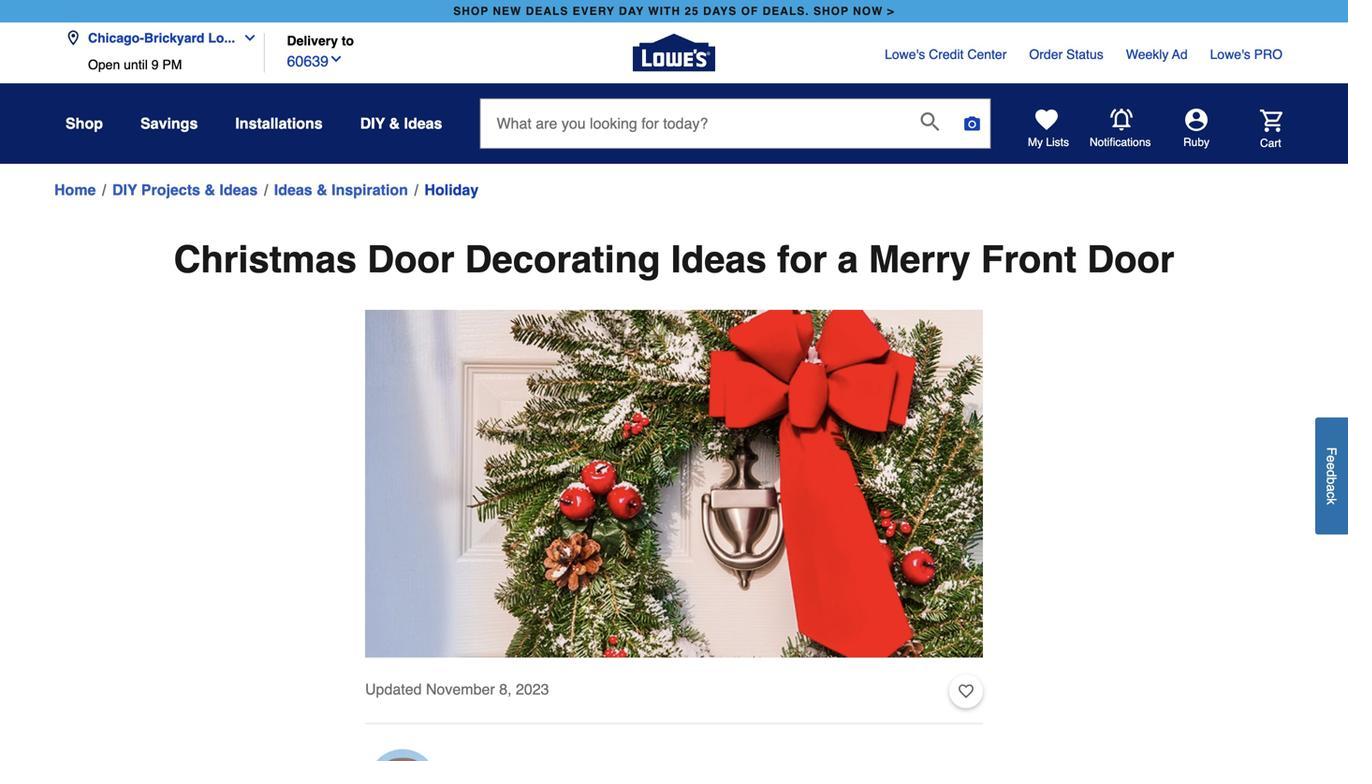 Task type: vqa. For each thing, say whether or not it's contained in the screenshot.
'e'
yes



Task type: locate. For each thing, give the bounding box(es) containing it.
lowe's pro
[[1211, 47, 1283, 62]]

a right 'for'
[[838, 238, 859, 281]]

lo...
[[208, 30, 235, 45]]

a up k
[[1325, 485, 1340, 492]]

credit
[[929, 47, 964, 62]]

0 horizontal spatial door
[[367, 238, 455, 281]]

& right projects
[[205, 181, 215, 199]]

diy inside diy projects & ideas 'link'
[[112, 181, 137, 199]]

& inside button
[[389, 115, 400, 132]]

lowe's left credit
[[885, 47, 926, 62]]

1 vertical spatial diy
[[112, 181, 137, 199]]

a
[[838, 238, 859, 281], [1325, 485, 1340, 492]]

shop new deals every day with 25 days of deals. shop now >
[[454, 5, 895, 18]]

1 horizontal spatial &
[[317, 181, 328, 199]]

2 e from the top
[[1325, 463, 1340, 470]]

updated november 8, 2023
[[365, 681, 549, 699]]

home
[[54, 181, 96, 199]]

1 horizontal spatial lowe's
[[1211, 47, 1251, 62]]

1 lowe's from the left
[[885, 47, 926, 62]]

diy projects & ideas
[[112, 181, 258, 199]]

new
[[493, 5, 522, 18]]

& left inspiration
[[317, 181, 328, 199]]

2 lowe's from the left
[[1211, 47, 1251, 62]]

november
[[426, 681, 495, 699]]

diy
[[360, 115, 385, 132], [112, 181, 137, 199]]

to
[[342, 33, 354, 48]]

0 horizontal spatial a
[[838, 238, 859, 281]]

pm
[[162, 57, 182, 72]]

installations button
[[235, 107, 323, 141]]

weekly ad link
[[1127, 45, 1188, 64]]

lowe's left the pro
[[1211, 47, 1251, 62]]

d
[[1325, 470, 1340, 477]]

holiday
[[425, 181, 479, 199]]

a inside button
[[1325, 485, 1340, 492]]

diy left projects
[[112, 181, 137, 199]]

>
[[888, 5, 895, 18]]

shop left new
[[454, 5, 489, 18]]

days
[[704, 5, 738, 18]]

savings button
[[141, 107, 198, 141]]

order
[[1030, 47, 1063, 62]]

2 door from the left
[[1088, 238, 1175, 281]]

order status
[[1030, 47, 1104, 62]]

0 horizontal spatial lowe's
[[885, 47, 926, 62]]

location image
[[66, 30, 81, 45]]

&
[[389, 115, 400, 132], [205, 181, 215, 199], [317, 181, 328, 199]]

door
[[367, 238, 455, 281], [1088, 238, 1175, 281]]

for
[[778, 238, 828, 281]]

lowe's home improvement logo image
[[633, 12, 716, 94]]

lowe's home improvement lists image
[[1036, 109, 1059, 131]]

diy up inspiration
[[360, 115, 385, 132]]

0 horizontal spatial diy
[[112, 181, 137, 199]]

lists
[[1047, 136, 1070, 149]]

0 vertical spatial diy
[[360, 115, 385, 132]]

deals.
[[763, 5, 810, 18]]

e up b
[[1325, 463, 1340, 470]]

cart button
[[1235, 109, 1283, 151]]

2 shop from the left
[[814, 5, 850, 18]]

my lists link
[[1029, 109, 1070, 150]]

diy inside diy & ideas button
[[360, 115, 385, 132]]

2 horizontal spatial &
[[389, 115, 400, 132]]

now
[[854, 5, 884, 18]]

1 horizontal spatial shop
[[814, 5, 850, 18]]

1 horizontal spatial a
[[1325, 485, 1340, 492]]

& inside 'link'
[[205, 181, 215, 199]]

shop
[[454, 5, 489, 18], [814, 5, 850, 18]]

pro
[[1255, 47, 1283, 62]]

0 horizontal spatial &
[[205, 181, 215, 199]]

& for diy
[[389, 115, 400, 132]]

1 horizontal spatial diy
[[360, 115, 385, 132]]

diy & ideas button
[[360, 107, 443, 141]]

ideas down installations button
[[274, 181, 313, 199]]

2023
[[516, 681, 549, 699]]

ad
[[1173, 47, 1188, 62]]

shop left now
[[814, 5, 850, 18]]

0 vertical spatial a
[[838, 238, 859, 281]]

1 horizontal spatial door
[[1088, 238, 1175, 281]]

chevron down image
[[329, 52, 344, 67]]

Search Query text field
[[481, 99, 906, 148]]

camera image
[[963, 114, 982, 133]]

diy for diy & ideas
[[360, 115, 385, 132]]

deals
[[526, 5, 569, 18]]

diy for diy projects & ideas
[[112, 181, 137, 199]]

& up inspiration
[[389, 115, 400, 132]]

ideas
[[404, 115, 443, 132], [220, 181, 258, 199], [274, 181, 313, 199], [671, 238, 767, 281]]

1 vertical spatial a
[[1325, 485, 1340, 492]]

25
[[685, 5, 700, 18]]

None search field
[[480, 98, 992, 166]]

0 horizontal spatial shop
[[454, 5, 489, 18]]

e
[[1325, 455, 1340, 463], [1325, 463, 1340, 470]]

delivery to
[[287, 33, 354, 48]]

until
[[124, 57, 148, 72]]

lowe's
[[885, 47, 926, 62], [1211, 47, 1251, 62]]

e up d
[[1325, 455, 1340, 463]]

ideas inside 'link'
[[220, 181, 258, 199]]

ideas right projects
[[220, 181, 258, 199]]

lowe's for lowe's pro
[[1211, 47, 1251, 62]]

open until 9 pm
[[88, 57, 182, 72]]

ideas up holiday on the top
[[404, 115, 443, 132]]

ideas left 'for'
[[671, 238, 767, 281]]



Task type: describe. For each thing, give the bounding box(es) containing it.
merry
[[869, 238, 971, 281]]

inspiration
[[332, 181, 408, 199]]

shop button
[[66, 107, 103, 141]]

f e e d b a c k
[[1325, 447, 1340, 505]]

a for b
[[1325, 485, 1340, 492]]

order status link
[[1030, 45, 1104, 64]]

lowe's home improvement cart image
[[1261, 109, 1283, 132]]

shop
[[66, 115, 103, 132]]

weekly ad
[[1127, 47, 1188, 62]]

christmas door decorating ideas for a merry front door
[[174, 238, 1175, 281]]

every
[[573, 5, 615, 18]]

9
[[151, 57, 159, 72]]

ideas inside button
[[404, 115, 443, 132]]

christmas
[[174, 238, 357, 281]]

b
[[1325, 477, 1340, 485]]

ideas & inspiration
[[274, 181, 408, 199]]

heart outline image
[[959, 682, 974, 702]]

shop new deals every day with 25 days of deals. shop now > link
[[450, 0, 899, 22]]

ruby button
[[1152, 109, 1242, 150]]

chicago-brickyard lo...
[[88, 30, 235, 45]]

chicago-brickyard lo... button
[[66, 19, 265, 57]]

1 e from the top
[[1325, 455, 1340, 463]]

brickyard
[[144, 30, 205, 45]]

installations
[[235, 115, 323, 132]]

chevron down image
[[235, 30, 258, 45]]

day
[[619, 5, 645, 18]]

delivery
[[287, 33, 338, 48]]

search image
[[921, 112, 940, 131]]

center
[[968, 47, 1007, 62]]

front
[[982, 238, 1077, 281]]

holiday link
[[425, 179, 479, 201]]

chicago-
[[88, 30, 144, 45]]

a snowy evergreen wreath with pinecones, apples, berries and an offset red bow on a white door. image
[[365, 310, 984, 658]]

open
[[88, 57, 120, 72]]

projects
[[141, 181, 200, 199]]

f
[[1325, 447, 1340, 455]]

decorating
[[465, 238, 661, 281]]

updated
[[365, 681, 422, 699]]

c
[[1325, 492, 1340, 498]]

lowe's home improvement notification center image
[[1111, 109, 1134, 131]]

diy & ideas
[[360, 115, 443, 132]]

lowe's for lowe's credit center
[[885, 47, 926, 62]]

of
[[742, 5, 759, 18]]

8,
[[499, 681, 512, 699]]

60639
[[287, 53, 329, 70]]

lowe's credit center link
[[885, 45, 1007, 64]]

home link
[[54, 179, 96, 201]]

1 shop from the left
[[454, 5, 489, 18]]

notifications
[[1090, 136, 1152, 149]]

1 door from the left
[[367, 238, 455, 281]]

my lists
[[1029, 136, 1070, 149]]

savings
[[141, 115, 198, 132]]

k
[[1325, 498, 1340, 505]]

lowe's pro link
[[1211, 45, 1283, 64]]

cart
[[1261, 137, 1282, 150]]

& for ideas
[[317, 181, 328, 199]]

status
[[1067, 47, 1104, 62]]

ruby
[[1184, 136, 1210, 149]]

diy projects & ideas link
[[112, 179, 258, 201]]

60639 button
[[287, 48, 344, 73]]

lowe's credit center
[[885, 47, 1007, 62]]

a for for
[[838, 238, 859, 281]]

ideas & inspiration link
[[274, 179, 408, 201]]

f e e d b a c k button
[[1316, 418, 1349, 535]]

with
[[649, 5, 681, 18]]

weekly
[[1127, 47, 1169, 62]]

my
[[1029, 136, 1044, 149]]



